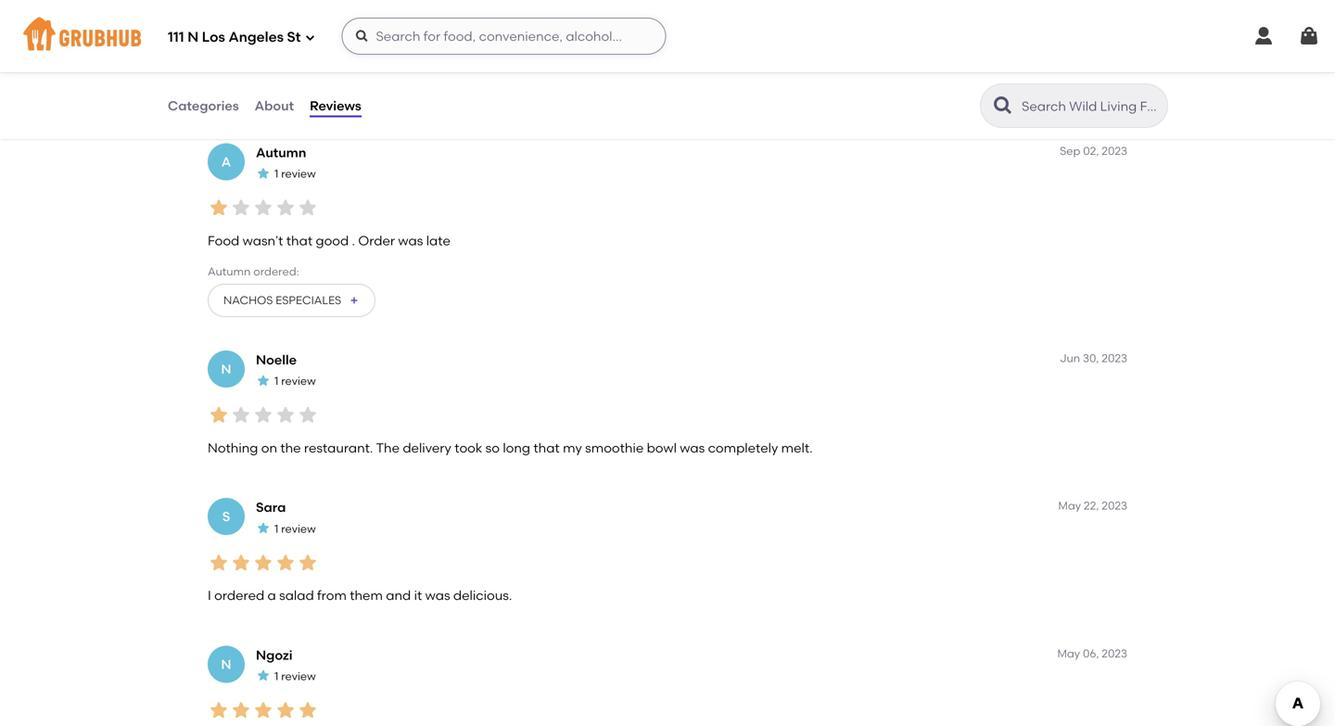 Task type: vqa. For each thing, say whether or not it's contained in the screenshot.
The Mediterranean Kitchen's Save this restaurant image
no



Task type: locate. For each thing, give the bounding box(es) containing it.
2023 for i ordered a salad from them and it was delicious.
[[1102, 499, 1128, 513]]

1 review down noelle
[[274, 374, 316, 388]]

1 vertical spatial ordered:
[[253, 265, 299, 278]]

0 horizontal spatial autumn
[[208, 265, 251, 278]]

svg image
[[1253, 25, 1275, 47], [355, 29, 370, 44], [305, 32, 316, 43]]

nachos especiales button
[[208, 284, 376, 317]]

0 horizontal spatial svg image
[[305, 32, 316, 43]]

autumn down about button
[[256, 145, 306, 160]]

that left good
[[286, 233, 313, 248]]

included
[[470, 25, 525, 41]]

review
[[281, 167, 316, 181], [281, 374, 316, 388], [281, 522, 316, 535], [281, 670, 316, 683]]

ordered: up nachos especiales
[[253, 265, 299, 278]]

review down noelle
[[281, 374, 316, 388]]

1 1 from the top
[[274, 167, 278, 181]]

4 1 from the top
[[274, 670, 278, 683]]

0 vertical spatial autumn
[[256, 145, 306, 160]]

autumn ordered:
[[208, 265, 299, 278]]

took
[[455, 440, 482, 456]]

a
[[221, 154, 231, 170]]

my
[[563, 440, 582, 456]]

0 vertical spatial n
[[188, 29, 199, 46]]

not
[[447, 25, 467, 41]]

1 review down 'sara'
[[274, 522, 316, 535]]

4 review from the top
[[281, 670, 316, 683]]

0 horizontal spatial that
[[286, 233, 313, 248]]

1 vertical spatial may
[[1058, 647, 1080, 660]]

30,
[[1083, 352, 1099, 365]]

2023 right 22,
[[1102, 499, 1128, 513]]

order
[[358, 233, 395, 248]]

and left utensils on the top
[[335, 25, 360, 41]]

sara
[[256, 500, 286, 515]]

review down 'sara'
[[281, 522, 316, 535]]

3 1 from the top
[[274, 522, 278, 535]]

1
[[274, 167, 278, 181], [274, 374, 278, 388], [274, 522, 278, 535], [274, 670, 278, 683]]

0 vertical spatial and
[[335, 25, 360, 41]]

and
[[335, 25, 360, 41], [386, 588, 411, 603]]

4 2023 from the top
[[1102, 647, 1128, 660]]

svg image right crumbled
[[355, 29, 370, 44]]

n for noelle
[[221, 361, 231, 377]]

.
[[352, 233, 355, 248]]

ordered:
[[252, 57, 298, 71], [253, 265, 299, 278]]

food up kaeden
[[208, 25, 240, 41]]

1 vertical spatial autumn
[[208, 265, 251, 278]]

1 review down ngozi
[[274, 670, 316, 683]]

jun 30, 2023
[[1060, 352, 1128, 365]]

Search for food, convenience, alcohol... search field
[[342, 18, 666, 55]]

noelle
[[256, 352, 297, 368]]

may left 22,
[[1058, 499, 1081, 513]]

n
[[188, 29, 199, 46], [221, 361, 231, 377], [221, 656, 231, 672]]

i
[[208, 588, 211, 603]]

food
[[208, 25, 240, 41], [208, 233, 240, 248]]

1 vertical spatial n
[[221, 361, 231, 377]]

st
[[287, 29, 301, 46]]

svg image left svg icon
[[1253, 25, 1275, 47]]

were
[[413, 25, 443, 41]]

1 food from the top
[[208, 25, 240, 41]]

that
[[286, 233, 313, 248], [534, 440, 560, 456]]

autumn
[[256, 145, 306, 160], [208, 265, 251, 278]]

search icon image
[[992, 95, 1014, 117]]

1 2023 from the top
[[1102, 144, 1128, 158]]

3 review from the top
[[281, 522, 316, 535]]

food was crumbled and utensils were not included
[[208, 25, 525, 41]]

0 vertical spatial food
[[208, 25, 240, 41]]

was
[[243, 25, 268, 41], [398, 233, 423, 248], [680, 440, 705, 456], [425, 588, 450, 603]]

02,
[[1083, 144, 1099, 158]]

autumn up nachos at top left
[[208, 265, 251, 278]]

4 1 review from the top
[[274, 670, 316, 683]]

1 review from the top
[[281, 167, 316, 181]]

nachos especiales
[[223, 294, 341, 307]]

and left "it" at the left
[[386, 588, 411, 603]]

2023
[[1102, 144, 1128, 158], [1102, 352, 1128, 365], [1102, 499, 1128, 513], [1102, 647, 1128, 660]]

2 2023 from the top
[[1102, 352, 1128, 365]]

n right 111 on the top of the page
[[188, 29, 199, 46]]

reviews
[[310, 98, 361, 113]]

review down about button
[[281, 167, 316, 181]]

autumn for autumn ordered:
[[208, 265, 251, 278]]

2023 right 02,
[[1102, 144, 1128, 158]]

sep
[[1060, 144, 1081, 158]]

food wasn't that good . order was late
[[208, 233, 451, 248]]

review for autumn
[[281, 167, 316, 181]]

3 2023 from the top
[[1102, 499, 1128, 513]]

1 vertical spatial food
[[208, 233, 240, 248]]

may
[[1058, 499, 1081, 513], [1058, 647, 1080, 660]]

ordered: up bread
[[252, 57, 298, 71]]

n left noelle
[[221, 361, 231, 377]]

2 review from the top
[[281, 374, 316, 388]]

2 food from the top
[[208, 233, 240, 248]]

may left 06,
[[1058, 647, 1080, 660]]

0 vertical spatial ordered:
[[252, 57, 298, 71]]

1 vertical spatial and
[[386, 588, 411, 603]]

2 vertical spatial n
[[221, 656, 231, 672]]

bread
[[259, 86, 291, 100]]

kaeden
[[208, 57, 249, 71]]

1 review right a at left
[[274, 167, 316, 181]]

plus icon image
[[349, 295, 360, 306]]

food for food was crumbled and utensils were not included
[[208, 25, 240, 41]]

review for ngozi
[[281, 670, 316, 683]]

star icon image
[[256, 166, 271, 181], [208, 197, 230, 219], [230, 197, 252, 219], [252, 197, 274, 219], [274, 197, 297, 219], [297, 197, 319, 219], [256, 373, 271, 388], [208, 404, 230, 426], [230, 404, 252, 426], [252, 404, 274, 426], [274, 404, 297, 426], [297, 404, 319, 426], [256, 521, 271, 536], [208, 552, 230, 574], [230, 552, 252, 574], [252, 552, 274, 574], [274, 552, 297, 574], [297, 552, 319, 574], [256, 668, 271, 683], [208, 699, 230, 721], [230, 699, 252, 721], [252, 699, 274, 721], [274, 699, 297, 721], [297, 699, 319, 721]]

los
[[202, 29, 225, 46]]

garlic
[[223, 86, 256, 100]]

was right bowl
[[680, 440, 705, 456]]

that left the my
[[534, 440, 560, 456]]

svg image
[[1298, 25, 1321, 47]]

1 down 'sara'
[[274, 522, 278, 535]]

kaeden  ordered:
[[208, 57, 298, 71]]

2023 right 06,
[[1102, 647, 1128, 660]]

svg image right st
[[305, 32, 316, 43]]

1 review for sara
[[274, 522, 316, 535]]

1 for ngozi
[[274, 670, 278, 683]]

0 horizontal spatial and
[[335, 25, 360, 41]]

about button
[[254, 72, 295, 139]]

delivery
[[403, 440, 452, 456]]

ordered
[[214, 588, 264, 603]]

1 right a at left
[[274, 167, 278, 181]]

food for food wasn't that good . order was late
[[208, 233, 240, 248]]

2023 right '30,' on the right of page
[[1102, 352, 1128, 365]]

n left ngozi
[[221, 656, 231, 672]]

1 down ngozi
[[274, 670, 278, 683]]

food left wasn't
[[208, 233, 240, 248]]

1 for sara
[[274, 522, 278, 535]]

1 horizontal spatial svg image
[[355, 29, 370, 44]]

0 vertical spatial may
[[1058, 499, 1081, 513]]

1 down noelle
[[274, 374, 278, 388]]

i ordered a salad from them and it was delicious.
[[208, 588, 512, 603]]

late
[[426, 233, 451, 248]]

long
[[503, 440, 530, 456]]

1 review
[[274, 167, 316, 181], [274, 374, 316, 388], [274, 522, 316, 535], [274, 670, 316, 683]]

2 1 review from the top
[[274, 374, 316, 388]]

especiales
[[276, 294, 341, 307]]

garlic bread
[[223, 86, 291, 100]]

sep 02, 2023
[[1060, 144, 1128, 158]]

2 1 from the top
[[274, 374, 278, 388]]

1 1 review from the top
[[274, 167, 316, 181]]

1 vertical spatial that
[[534, 440, 560, 456]]

a
[[268, 588, 276, 603]]

may 06, 2023
[[1058, 647, 1128, 660]]

review down ngozi
[[281, 670, 316, 683]]

3 1 review from the top
[[274, 522, 316, 535]]

1 horizontal spatial autumn
[[256, 145, 306, 160]]

it
[[414, 588, 422, 603]]



Task type: describe. For each thing, give the bounding box(es) containing it.
111 n los angeles st
[[168, 29, 301, 46]]

main navigation navigation
[[0, 0, 1335, 72]]

1 review for autumn
[[274, 167, 316, 181]]

may for sara
[[1058, 499, 1081, 513]]

1 for noelle
[[274, 374, 278, 388]]

wasn't
[[243, 233, 283, 248]]

06,
[[1083, 647, 1099, 660]]

1 review for noelle
[[274, 374, 316, 388]]

ngozi
[[256, 647, 293, 663]]

good
[[316, 233, 349, 248]]

review for noelle
[[281, 374, 316, 388]]

them
[[350, 588, 383, 603]]

restaurant.
[[304, 440, 373, 456]]

was left the late at the left top of the page
[[398, 233, 423, 248]]

2023 for food wasn't that good . order was late
[[1102, 144, 1128, 158]]

may for ngozi
[[1058, 647, 1080, 660]]

2023 for nothing on the restaurant. the delivery took so long that my smoothie bowl was completely melt.
[[1102, 352, 1128, 365]]

ordered: for was
[[252, 57, 298, 71]]

bowl
[[647, 440, 677, 456]]

smoothie
[[585, 440, 644, 456]]

on
[[261, 440, 277, 456]]

categories button
[[167, 72, 240, 139]]

reviews button
[[309, 72, 362, 139]]

angeles
[[229, 29, 284, 46]]

autumn for autumn
[[256, 145, 306, 160]]

garlic bread button
[[208, 77, 326, 110]]

may 22, 2023
[[1058, 499, 1128, 513]]

melt.
[[781, 440, 813, 456]]

n inside navigation
[[188, 29, 199, 46]]

the
[[280, 440, 301, 456]]

nachos
[[223, 294, 273, 307]]

n for ngozi
[[221, 656, 231, 672]]

from
[[317, 588, 347, 603]]

categories
[[168, 98, 239, 113]]

nothing
[[208, 440, 258, 456]]

review for sara
[[281, 522, 316, 535]]

the
[[376, 440, 400, 456]]

22,
[[1084, 499, 1099, 513]]

utensils
[[363, 25, 410, 41]]

1 for autumn
[[274, 167, 278, 181]]

1 review for ngozi
[[274, 670, 316, 683]]

about
[[255, 98, 294, 113]]

completely
[[708, 440, 778, 456]]

0 vertical spatial that
[[286, 233, 313, 248]]

nothing on the restaurant. the delivery took so long that my smoothie bowl was completely melt.
[[208, 440, 813, 456]]

s
[[222, 509, 230, 524]]

was up kaeden  ordered:
[[243, 25, 268, 41]]

crumbled
[[271, 25, 332, 41]]

was right "it" at the left
[[425, 588, 450, 603]]

jun
[[1060, 352, 1080, 365]]

1 horizontal spatial that
[[534, 440, 560, 456]]

so
[[486, 440, 500, 456]]

1 horizontal spatial and
[[386, 588, 411, 603]]

delicious.
[[453, 588, 512, 603]]

salad
[[279, 588, 314, 603]]

Search Wild Living Foods search field
[[1020, 97, 1162, 115]]

ordered: for wasn't
[[253, 265, 299, 278]]

2 horizontal spatial svg image
[[1253, 25, 1275, 47]]

111
[[168, 29, 184, 46]]



